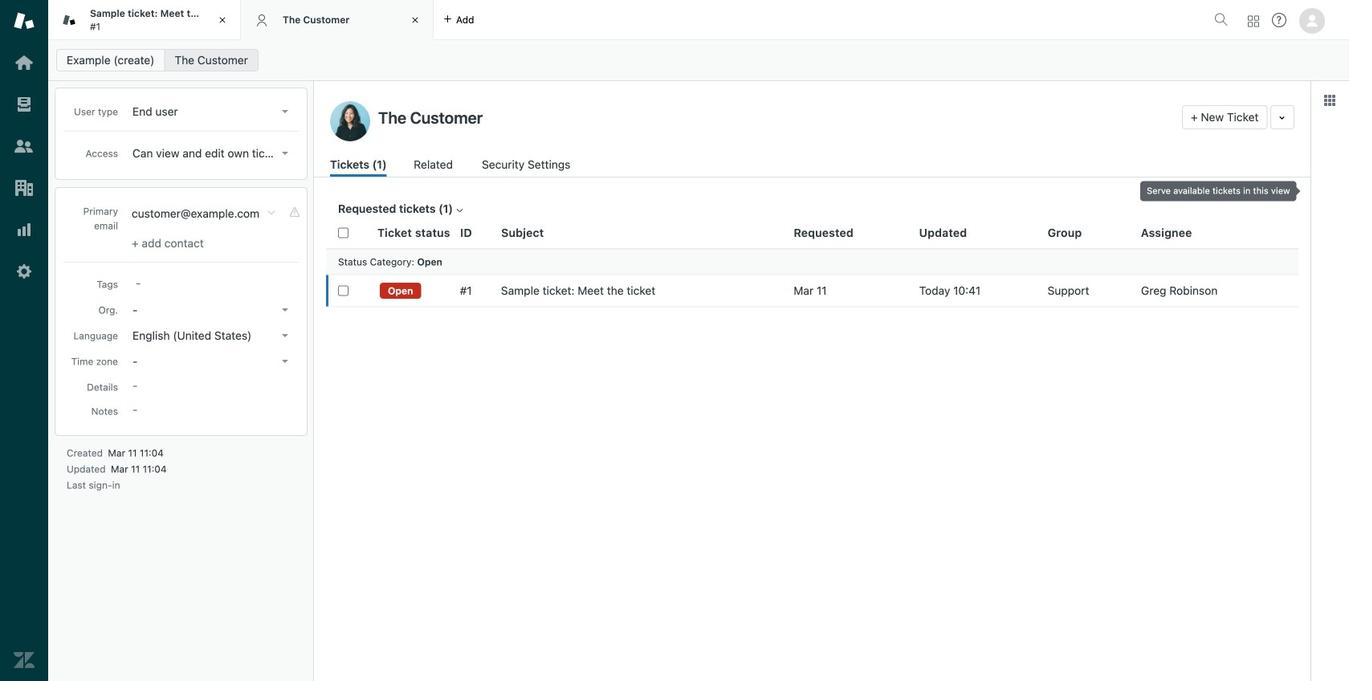 Task type: vqa. For each thing, say whether or not it's contained in the screenshot.
the left Close icon
yes



Task type: locate. For each thing, give the bounding box(es) containing it.
Select All Tickets checkbox
[[338, 228, 349, 238]]

arrow down image
[[282, 334, 288, 337], [282, 360, 288, 363]]

None checkbox
[[338, 286, 349, 296]]

2 tab from the left
[[241, 0, 434, 40]]

zendesk products image
[[1248, 16, 1260, 27]]

- field
[[129, 274, 295, 292]]

2 arrow down image from the top
[[282, 360, 288, 363]]

1 vertical spatial arrow down image
[[282, 360, 288, 363]]

0 vertical spatial arrow down image
[[282, 110, 288, 113]]

3 arrow down image from the top
[[282, 308, 288, 312]]

views image
[[14, 94, 35, 115]]

close image
[[407, 12, 423, 28]]

admin image
[[14, 261, 35, 282]]

tab
[[48, 0, 241, 40], [241, 0, 434, 40]]

organizations image
[[14, 178, 35, 198]]

None text field
[[374, 105, 1176, 129]]

grid
[[314, 217, 1311, 681]]

2 arrow down image from the top
[[282, 152, 288, 155]]

1 vertical spatial arrow down image
[[282, 152, 288, 155]]

0 vertical spatial arrow down image
[[282, 334, 288, 337]]

1 arrow down image from the top
[[282, 110, 288, 113]]

get help image
[[1273, 13, 1287, 27]]

arrow down image
[[282, 110, 288, 113], [282, 152, 288, 155], [282, 308, 288, 312]]

2 vertical spatial arrow down image
[[282, 308, 288, 312]]



Task type: describe. For each thing, give the bounding box(es) containing it.
main element
[[0, 0, 48, 681]]

apps image
[[1324, 94, 1337, 107]]

customers image
[[14, 136, 35, 157]]

zendesk image
[[14, 650, 35, 671]]

reporting image
[[14, 219, 35, 240]]

1 tab from the left
[[48, 0, 241, 40]]

secondary element
[[48, 44, 1350, 76]]

get started image
[[14, 52, 35, 73]]

tabs tab list
[[48, 0, 1208, 40]]

1 arrow down image from the top
[[282, 334, 288, 337]]

zendesk support image
[[14, 10, 35, 31]]

close image
[[214, 12, 231, 28]]



